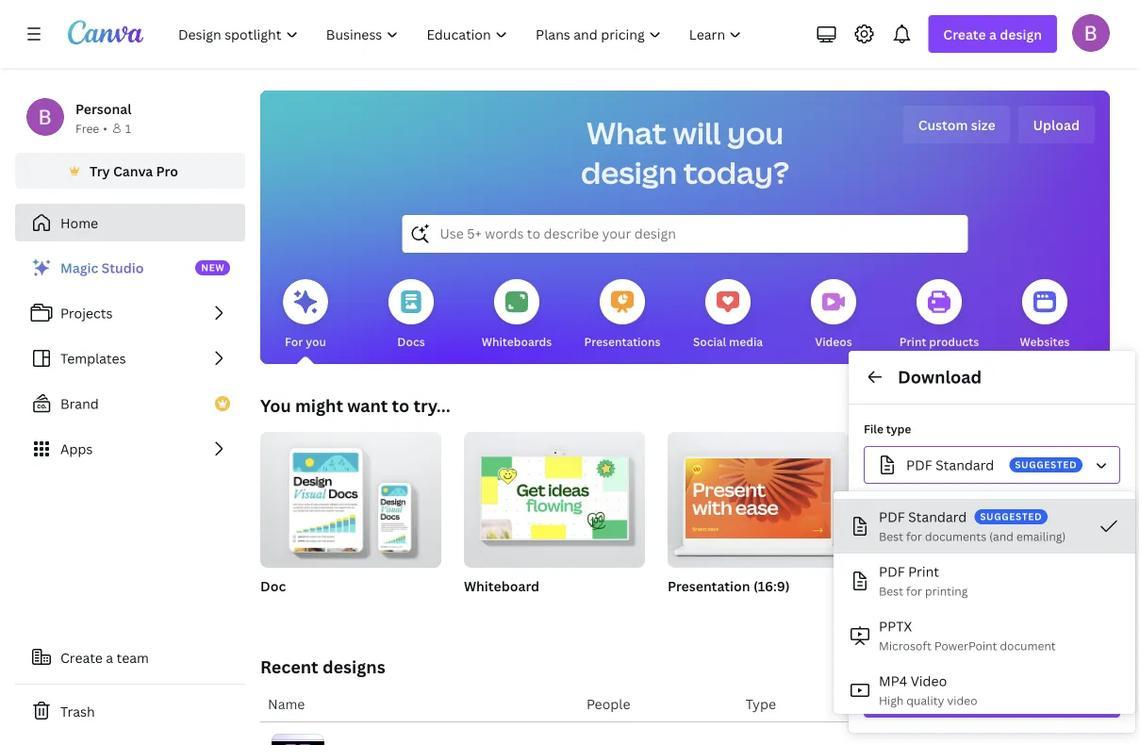 Task type: locate. For each thing, give the bounding box(es) containing it.
1 horizontal spatial create
[[944, 25, 987, 43]]

suggested up (and
[[981, 510, 1043, 523]]

video down all
[[872, 577, 909, 595]]

design up the search search box
[[581, 152, 678, 193]]

best up all
[[879, 529, 904, 544]]

custom
[[919, 116, 969, 134]]

try canva pro
[[90, 162, 178, 180]]

0 horizontal spatial video
[[948, 693, 978, 709]]

videos
[[815, 334, 853, 349]]

pdf print option
[[834, 554, 1136, 609]]

instagram post (square) group
[[1076, 432, 1141, 619]]

video inside mp4 video high quality video
[[911, 672, 948, 690]]

download down powerpoint
[[960, 690, 1025, 708]]

templates link
[[15, 340, 245, 377]]

a
[[990, 25, 997, 43], [974, 644, 980, 660], [106, 649, 113, 667]]

pages for select
[[902, 523, 934, 539]]

try
[[90, 162, 110, 180], [1048, 625, 1065, 641]]

you right will
[[728, 112, 784, 153]]

1 vertical spatial video
[[911, 672, 948, 690]]

create up custom size dropdown button
[[944, 25, 987, 43]]

0 vertical spatial you
[[728, 112, 784, 153]]

pdf standard inside option
[[879, 508, 967, 526]]

as left 'this'
[[960, 625, 972, 641]]

a up size
[[990, 25, 997, 43]]

0 horizontal spatial you
[[306, 334, 326, 349]]

print products button
[[900, 266, 980, 364]]

people
[[587, 695, 631, 713]]

print up printing
[[909, 563, 940, 581]]

custom size button
[[904, 106, 1011, 143]]

None search field
[[402, 215, 969, 253]]

pdf
[[907, 456, 933, 474], [939, 490, 965, 508], [879, 508, 905, 526], [879, 563, 905, 581]]

0 vertical spatial video
[[983, 644, 1013, 660]]

create a design button
[[929, 15, 1058, 53]]

•
[[103, 120, 107, 136]]

top level navigation element
[[166, 15, 755, 53]]

create a team button
[[15, 639, 245, 677]]

pdf inside pdf standard option
[[879, 508, 905, 526]]

1 horizontal spatial a
[[974, 644, 980, 660]]

0 vertical spatial download
[[898, 366, 982, 389]]

try canva pro button
[[15, 153, 245, 189]]

templates
[[60, 350, 126, 368]]

0 vertical spatial suggested
[[1016, 459, 1078, 471]]

group
[[260, 425, 442, 568], [464, 425, 645, 568], [668, 425, 849, 568], [872, 432, 1053, 568]]

a inside button
[[106, 649, 113, 667]]

list containing magic studio
[[15, 249, 245, 468]]

for down all pages (30)
[[907, 584, 923, 599]]

try inside button
[[90, 162, 110, 180]]

1 vertical spatial download
[[960, 690, 1025, 708]]

a left team
[[106, 649, 113, 667]]

pdf up all
[[879, 508, 905, 526]]

whiteboard
[[464, 577, 540, 595]]

instagram
[[1076, 577, 1140, 595]]

suggested
[[1016, 459, 1078, 471], [981, 510, 1043, 523]]

0 horizontal spatial design
[[581, 152, 678, 193]]

0 vertical spatial standard
[[936, 456, 995, 474]]

for
[[907, 529, 923, 544], [907, 584, 923, 599]]

pdf up flatten
[[907, 456, 933, 474]]

a inside 'videos, audio, and animations won't play when exported as this file type. try downloading it as a video (mp4).'
[[974, 644, 980, 660]]

as right it
[[959, 644, 971, 660]]

suggested up emailing)
[[1016, 459, 1078, 471]]

mp4 video option
[[834, 663, 1136, 718]]

1
[[125, 120, 131, 136]]

whiteboard group
[[464, 425, 645, 619]]

0 vertical spatial as
[[960, 625, 972, 641]]

0 vertical spatial best
[[879, 529, 904, 544]]

mp4
[[879, 672, 908, 690]]

0 vertical spatial try
[[90, 162, 110, 180]]

pages inside 'all pages (30)' button
[[899, 558, 936, 576]]

File type button
[[864, 446, 1121, 484]]

1 vertical spatial try
[[1048, 625, 1065, 641]]

free •
[[75, 120, 107, 136]]

video right edited
[[948, 693, 978, 709]]

pdf standard up documents
[[879, 508, 967, 526]]

download button
[[864, 680, 1121, 718]]

you might want to try...
[[260, 394, 451, 417]]

Search search field
[[440, 216, 931, 252]]

0 vertical spatial design
[[1000, 25, 1043, 43]]

pages for all
[[899, 558, 936, 576]]

quality
[[907, 693, 945, 709]]

best up videos, on the bottom right
[[879, 584, 904, 599]]

as
[[960, 625, 972, 641], [959, 644, 971, 660]]

websites button
[[1020, 266, 1070, 364]]

create for create a team
[[60, 649, 103, 667]]

to
[[392, 394, 410, 417]]

0 vertical spatial create
[[944, 25, 987, 43]]

standard up documents
[[909, 508, 967, 526]]

video down file
[[983, 644, 1013, 660]]

video up quality
[[911, 672, 948, 690]]

downloading
[[876, 644, 946, 660]]

create left team
[[60, 649, 103, 667]]

you right for
[[306, 334, 326, 349]]

products
[[930, 334, 980, 349]]

1 horizontal spatial video
[[983, 644, 1013, 660]]

try down won't
[[1048, 625, 1065, 641]]

1 vertical spatial pdf standard
[[879, 508, 967, 526]]

0 horizontal spatial try
[[90, 162, 110, 180]]

0 vertical spatial pages
[[902, 523, 934, 539]]

design inside what will you design today?
[[581, 152, 678, 193]]

you
[[728, 112, 784, 153], [306, 334, 326, 349]]

design left bob builder icon
[[1000, 25, 1043, 43]]

1 vertical spatial design
[[581, 152, 678, 193]]

type.
[[1018, 625, 1045, 641]]

pptx option
[[834, 609, 1136, 663]]

want
[[347, 394, 388, 417]]

0 vertical spatial video
[[872, 577, 909, 595]]

standard inside file type button
[[936, 456, 995, 474]]

create
[[944, 25, 987, 43], [60, 649, 103, 667]]

2 best from the top
[[879, 584, 904, 599]]

best
[[879, 529, 904, 544], [879, 584, 904, 599]]

for inside pdf standard option
[[907, 529, 923, 544]]

print left products
[[900, 334, 927, 349]]

presentation
[[668, 577, 751, 595]]

1 vertical spatial best
[[879, 584, 904, 599]]

try...
[[414, 394, 451, 417]]

pdf up documents
[[939, 490, 965, 508]]

for
[[285, 334, 303, 349]]

0 vertical spatial print
[[900, 334, 927, 349]]

1 horizontal spatial video
[[911, 672, 948, 690]]

(30)
[[940, 558, 965, 576]]

pdf standard option
[[834, 499, 1136, 554]]

designs
[[323, 655, 386, 678]]

create a design
[[944, 25, 1043, 43]]

pdf standard inside file type button
[[907, 456, 995, 474]]

1 horizontal spatial you
[[728, 112, 784, 153]]

pages
[[902, 523, 934, 539], [899, 558, 936, 576]]

pages right all
[[899, 558, 936, 576]]

1 vertical spatial for
[[907, 584, 923, 599]]

create inside button
[[60, 649, 103, 667]]

try left "canva"
[[90, 162, 110, 180]]

pptx
[[879, 618, 913, 635]]

a down 'this'
[[974, 644, 980, 660]]

1 vertical spatial standard
[[909, 508, 967, 526]]

brand
[[60, 395, 99, 413]]

design
[[1000, 25, 1043, 43], [581, 152, 678, 193]]

pdf down select pages
[[879, 563, 905, 581]]

magic
[[60, 259, 98, 277]]

1 vertical spatial you
[[306, 334, 326, 349]]

pages down flatten
[[902, 523, 934, 539]]

0 vertical spatial for
[[907, 529, 923, 544]]

for up all pages (30)
[[907, 529, 923, 544]]

pdf standard up flatten pdf
[[907, 456, 995, 474]]

trash
[[60, 702, 95, 720]]

suggested inside file type button
[[1016, 459, 1078, 471]]

might
[[295, 394, 343, 417]]

1 for from the top
[[907, 529, 923, 544]]

0 horizontal spatial a
[[106, 649, 113, 667]]

custom size
[[919, 116, 996, 134]]

0 horizontal spatial video
[[872, 577, 909, 595]]

2 for from the top
[[907, 584, 923, 599]]

mp4 video high quality video
[[879, 672, 978, 709]]

list
[[15, 249, 245, 468]]

a inside dropdown button
[[990, 25, 997, 43]]

projects
[[60, 304, 113, 322]]

what
[[587, 112, 667, 153]]

type
[[746, 695, 777, 713]]

print inside pdf print best for printing
[[909, 563, 940, 581]]

1 horizontal spatial design
[[1000, 25, 1043, 43]]

download down the print products
[[898, 366, 982, 389]]

download
[[898, 366, 982, 389], [960, 690, 1025, 708]]

you
[[260, 394, 291, 417]]

microsoft
[[879, 638, 932, 654]]

0 horizontal spatial create
[[60, 649, 103, 667]]

1 vertical spatial print
[[909, 563, 940, 581]]

1 horizontal spatial try
[[1048, 625, 1065, 641]]

(mp4).
[[1016, 644, 1051, 660]]

doc
[[260, 577, 286, 595]]

1 vertical spatial video
[[948, 693, 978, 709]]

create inside dropdown button
[[944, 25, 987, 43]]

pdf inside file type button
[[907, 456, 933, 474]]

1 best from the top
[[879, 529, 904, 544]]

new
[[201, 261, 225, 274]]

pdf standard
[[907, 456, 995, 474], [879, 508, 967, 526]]

0 vertical spatial pdf standard
[[907, 456, 995, 474]]

1 vertical spatial create
[[60, 649, 103, 667]]

1 vertical spatial suggested
[[981, 510, 1043, 523]]

2 horizontal spatial a
[[990, 25, 997, 43]]

printing
[[925, 584, 968, 599]]

will
[[673, 112, 722, 153]]

this
[[975, 625, 995, 641]]

pdf inside pdf print best for printing
[[879, 563, 905, 581]]

won't
[[1041, 606, 1071, 622]]

standard up flatten pdf
[[936, 456, 995, 474]]

1 vertical spatial pages
[[899, 558, 936, 576]]

video
[[872, 577, 909, 595], [911, 672, 948, 690]]

videos,
[[876, 606, 915, 622]]



Task type: vqa. For each thing, say whether or not it's contained in the screenshot.
the importing
no



Task type: describe. For each thing, give the bounding box(es) containing it.
(and
[[990, 529, 1014, 544]]

powerpoint
[[935, 638, 998, 654]]

recent
[[260, 655, 319, 678]]

best for documents (and emailing)
[[879, 529, 1066, 544]]

presentations
[[585, 334, 661, 349]]

when
[[876, 625, 905, 641]]

a for team
[[106, 649, 113, 667]]

home
[[60, 214, 98, 232]]

you inside button
[[306, 334, 326, 349]]

all
[[879, 558, 896, 576]]

doc group
[[260, 425, 442, 619]]

for inside pdf print best for printing
[[907, 584, 923, 599]]

group for doc
[[260, 425, 442, 568]]

apps
[[60, 440, 93, 458]]

best inside pdf print best for printing
[[879, 584, 904, 599]]

canva
[[113, 162, 153, 180]]

videos button
[[811, 266, 857, 364]]

a for design
[[990, 25, 997, 43]]

flatten
[[891, 490, 936, 508]]

free
[[75, 120, 99, 136]]

recent designs
[[260, 655, 386, 678]]

create for create a design
[[944, 25, 987, 43]]

websites
[[1020, 334, 1070, 349]]

docs
[[398, 334, 425, 349]]

you inside what will you design today?
[[728, 112, 784, 153]]

documents
[[925, 529, 987, 544]]

flatten pdf
[[891, 490, 965, 508]]

video inside mp4 video high quality video
[[948, 693, 978, 709]]

upload button
[[1019, 106, 1095, 143]]

trash link
[[15, 693, 245, 730]]

group for presentation (16:9)
[[668, 425, 849, 568]]

and
[[954, 606, 975, 622]]

create a team
[[60, 649, 149, 667]]

pro
[[156, 162, 178, 180]]

social media button
[[693, 266, 763, 364]]

media
[[729, 334, 763, 349]]

print inside print products button
[[900, 334, 927, 349]]

(16:9)
[[754, 577, 790, 595]]

social media
[[693, 334, 763, 349]]

presentation (16:9)
[[668, 577, 790, 595]]

audio,
[[918, 606, 951, 622]]

today?
[[684, 152, 790, 193]]

all pages (30)
[[879, 558, 965, 576]]

for you button
[[283, 266, 328, 364]]

file
[[864, 421, 884, 437]]

video inside group
[[872, 577, 909, 595]]

magic studio
[[60, 259, 144, 277]]

type
[[887, 421, 912, 437]]

download inside button
[[960, 690, 1025, 708]]

size
[[972, 116, 996, 134]]

select pages
[[864, 523, 934, 539]]

social
[[693, 334, 727, 349]]

whiteboards
[[482, 334, 552, 349]]

video inside 'videos, audio, and animations won't play when exported as this file type. try downloading it as a video (mp4).'
[[983, 644, 1013, 660]]

for you
[[285, 334, 326, 349]]

instagram 
[[1076, 577, 1141, 595]]

it
[[949, 644, 956, 660]]

suggested inside pdf standard option
[[981, 510, 1043, 523]]

play
[[1074, 606, 1097, 622]]

personal
[[75, 100, 132, 117]]

animations
[[978, 606, 1038, 622]]

presentation (16:9) group
[[668, 425, 849, 619]]

try inside 'videos, audio, and animations won't play when exported as this file type. try downloading it as a video (mp4).'
[[1048, 625, 1065, 641]]

file type list box
[[834, 499, 1136, 745]]

best inside pdf standard option
[[879, 529, 904, 544]]

name
[[268, 695, 305, 713]]

group for video
[[872, 432, 1053, 568]]

whiteboards button
[[482, 266, 552, 364]]

all pages (30) button
[[864, 548, 1121, 586]]

videos, audio, and animations won't play when exported as this file type. try downloading it as a video (mp4).
[[876, 606, 1097, 660]]

brand link
[[15, 385, 245, 423]]

design inside dropdown button
[[1000, 25, 1043, 43]]

edited
[[906, 695, 947, 713]]

apps link
[[15, 430, 245, 468]]

emailing)
[[1017, 529, 1066, 544]]

studio
[[102, 259, 144, 277]]

home link
[[15, 204, 245, 242]]

pptx microsoft powerpoint document
[[879, 618, 1056, 654]]

what will you design today?
[[581, 112, 790, 193]]

document
[[1000, 638, 1056, 654]]

high
[[879, 693, 904, 709]]

exported
[[908, 625, 957, 641]]

upload
[[1034, 116, 1080, 134]]

select
[[864, 523, 899, 539]]

bob builder image
[[1073, 14, 1111, 52]]

presentations button
[[585, 266, 661, 364]]

1 vertical spatial as
[[959, 644, 971, 660]]

video group
[[872, 432, 1053, 619]]

file type
[[864, 421, 912, 437]]

standard inside option
[[909, 508, 967, 526]]



